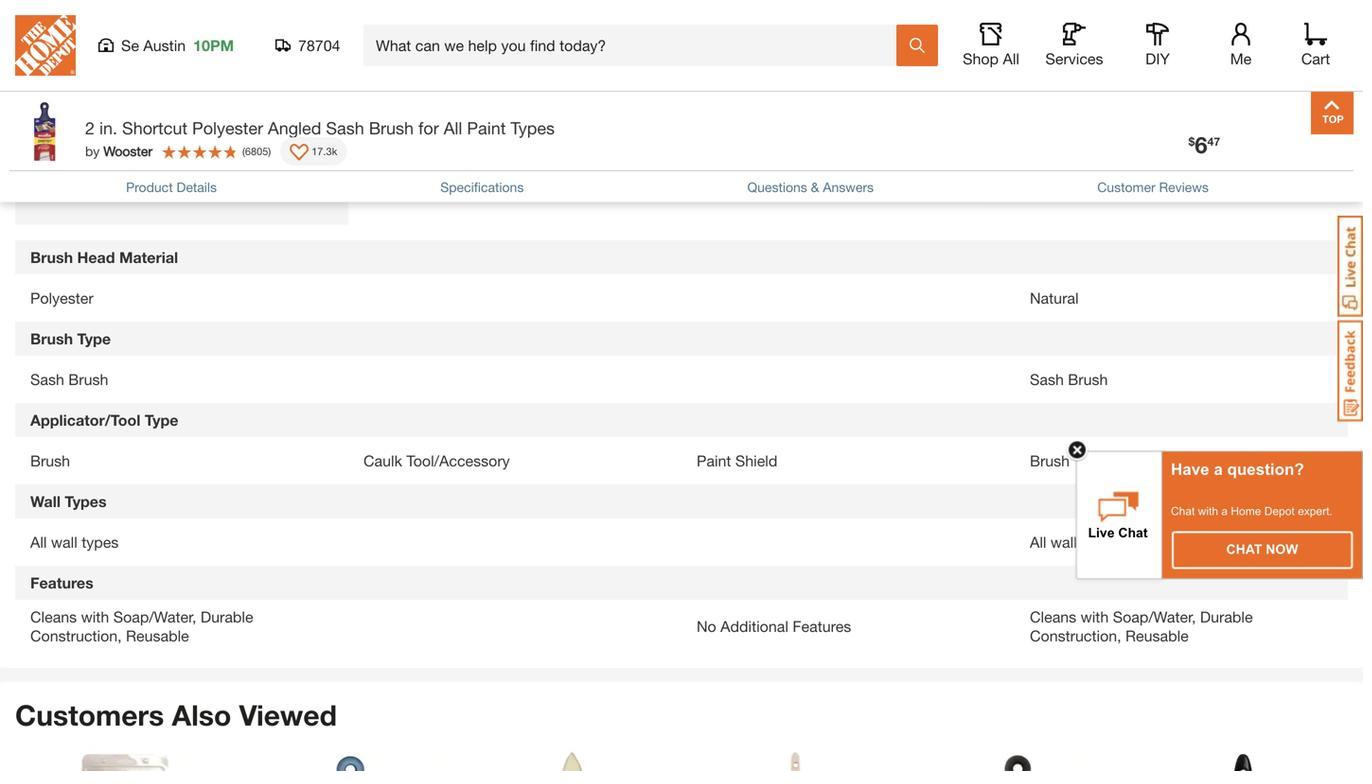 Task type: describe. For each thing, give the bounding box(es) containing it.
in. for 7
[[719, 84, 733, 100]]

1 vertical spatial a
[[1222, 505, 1228, 518]]

customers also viewed
[[15, 699, 337, 732]]

1 horizontal spatial features
[[793, 618, 851, 636]]

315
[[453, 119, 471, 132]]

$ left .
[[1112, 189, 1118, 201]]

10pm
[[193, 36, 234, 54]]

customers
[[15, 699, 164, 732]]

2 cleans from the left
[[1030, 608, 1077, 626]]

1 horizontal spatial paint
[[697, 452, 731, 470]]

0 horizontal spatial with
[[81, 608, 109, 626]]

have
[[1171, 460, 1210, 478]]

natural
[[1030, 289, 1079, 307]]

answers
[[823, 179, 874, 195]]

home
[[1231, 505, 1261, 518]]

questions & answers
[[747, 179, 874, 195]]

1
[[395, 84, 403, 100]]

cart
[[1302, 50, 1330, 68]]

0 vertical spatial $ 6 47
[[1189, 131, 1220, 158]]

17.3k button
[[280, 137, 347, 166]]

&
[[811, 179, 819, 195]]

china
[[1124, 66, 1159, 82]]

all inside button
[[1003, 50, 1020, 68]]

by wooster
[[85, 143, 152, 159]]

se
[[121, 36, 139, 54]]

78704
[[298, 36, 340, 54]]

98 for 7
[[729, 158, 742, 171]]

more
[[1085, 189, 1109, 201]]

shop all
[[963, 50, 1020, 68]]

with for no
[[1081, 608, 1109, 626]]

17.3k
[[312, 145, 337, 157]]

$ down product image
[[44, 169, 50, 183]]

pro
[[1063, 66, 1083, 82]]

6805
[[245, 145, 268, 157]]

depot
[[1265, 505, 1295, 518]]

sash inside wooster 2 in. pro white china bristle short handle angle sash brush
[[1034, 86, 1064, 102]]

1 types from the left
[[82, 534, 119, 552]]

1 reusable from the left
[[126, 627, 189, 645]]

me button
[[1211, 23, 1271, 68]]

husky 3-in-1 caulk tool
[[367, 67, 468, 100]]

98 for 6
[[396, 158, 408, 171]]

by
[[85, 143, 100, 159]]

7
[[716, 154, 729, 181]]

the home depot logo image
[[15, 15, 76, 76]]

3-
[[367, 84, 380, 100]]

0 horizontal spatial )
[[143, 131, 146, 143]]

se austin 10pm
[[121, 36, 234, 54]]

( 6805 )
[[242, 145, 271, 157]]

head
[[77, 249, 115, 267]]

diy
[[1146, 50, 1170, 68]]

services button
[[1044, 23, 1105, 68]]

0 horizontal spatial caulk
[[364, 452, 402, 470]]

( for 6805
[[242, 145, 245, 157]]

reviews
[[1159, 179, 1209, 195]]

details
[[177, 179, 217, 195]]

question?
[[1227, 460, 1304, 478]]

2 in. shortcut polyester angled sash brush for all paint types
[[85, 118, 555, 138]]

austin
[[143, 36, 186, 54]]

material
[[119, 249, 178, 267]]

chat
[[1227, 542, 1262, 557]]

questions
[[747, 179, 807, 195]]

wooster 2 in. pro white china bristle short handle angle sash brush
[[1034, 49, 1318, 102]]

additional
[[721, 618, 789, 636]]

$ 7 98
[[710, 154, 742, 181]]

$ inside '$ 6 98'
[[377, 158, 383, 171]]

for
[[419, 118, 439, 138]]

2 all wall types from the left
[[1030, 534, 1118, 552]]

1 in. pro thin angle sash, 1-1/2 in. angle sash, 2 in. multisize brush pack (3-pack) image
[[23, 749, 231, 772]]

1 wall from the left
[[51, 534, 77, 552]]

$ up reviews
[[1189, 135, 1195, 148]]

bristle
[[1162, 66, 1200, 82]]

shop
[[963, 50, 999, 68]]

now
[[1266, 542, 1298, 557]]

also
[[172, 699, 231, 732]]

.
[[1124, 189, 1126, 201]]

shop all button
[[961, 23, 1022, 68]]

1 soap/water, from the left
[[113, 608, 196, 626]]

no
[[697, 618, 716, 636]]

short
[[1203, 66, 1235, 82]]

cart link
[[1295, 23, 1337, 68]]

or
[[1073, 189, 1082, 201]]

tool
[[444, 84, 468, 100]]

2 wall from the left
[[1051, 534, 1077, 552]]

shortcut
[[122, 118, 187, 138]]

product image image
[[14, 101, 76, 163]]

78704 button
[[275, 36, 341, 55]]

chat
[[1171, 505, 1195, 518]]

$ 6 98
[[377, 154, 408, 181]]

shield inside husky 24 in. paint shield
[[771, 84, 807, 100]]

in-
[[380, 84, 395, 100]]

wall types
[[30, 493, 107, 511]]

diy button
[[1128, 23, 1188, 68]]

1 sash brush from the left
[[30, 371, 108, 389]]

feedback link image
[[1338, 320, 1363, 422]]

chat now link
[[1173, 532, 1352, 568]]

customer reviews
[[1097, 179, 1209, 195]]

1 all wall types from the left
[[30, 534, 119, 552]]

husky 24 in. paint shield
[[701, 67, 807, 100]]

1 durable from the left
[[201, 608, 253, 626]]

display image
[[290, 144, 309, 163]]

2 soap/water, from the left
[[1113, 608, 1196, 626]]

sash down natural
[[1030, 371, 1064, 389]]

2 in. pro white china bristle short handle angle sash brush image
[[1024, 0, 1339, 30]]

or more $ 8 . 90
[[1070, 189, 1138, 201]]

viewed
[[239, 699, 337, 732]]

husky for 7
[[701, 67, 740, 82]]

24 in. paint shield image
[[691, 0, 1005, 48]]

1 cleans from the left
[[30, 608, 77, 626]]

0 vertical spatial types
[[511, 118, 555, 138]]

6801
[[120, 131, 143, 143]]

10
[[1073, 156, 1099, 183]]

2 in. flat chip brush image
[[470, 749, 678, 772]]

( 315 )
[[451, 119, 473, 132]]



Task type: vqa. For each thing, say whether or not it's contained in the screenshot.
the bottom Features
yes



Task type: locate. For each thing, give the bounding box(es) containing it.
types right wall
[[65, 493, 107, 511]]

) for ( 315 )
[[471, 119, 473, 132]]

brush head material
[[30, 249, 178, 267]]

0 vertical spatial wooster
[[1034, 49, 1087, 65]]

0 vertical spatial type
[[77, 330, 111, 348]]

product details
[[126, 179, 217, 195]]

angle
[[1285, 66, 1318, 82]]

2 in. shortcut hook & hold polyester angle sash brush image
[[246, 749, 454, 772]]

2 horizontal spatial 47
[[1208, 135, 1220, 148]]

soap/water,
[[113, 608, 196, 626], [1113, 608, 1196, 626]]

98 inside $ 7 98
[[729, 158, 742, 171]]

24
[[701, 84, 715, 100]]

0 horizontal spatial type
[[77, 330, 111, 348]]

0 horizontal spatial all wall types
[[30, 534, 119, 552]]

1 vertical spatial in.
[[719, 84, 733, 100]]

1 horizontal spatial cleans with soap/water, durable construction, reusable
[[1030, 608, 1253, 645]]

1 horizontal spatial types
[[511, 118, 555, 138]]

caulk left tool/accessory
[[364, 452, 402, 470]]

types
[[82, 534, 119, 552], [1081, 534, 1118, 552]]

0 horizontal spatial in.
[[99, 118, 117, 138]]

1 vertical spatial features
[[793, 618, 851, 636]]

6 right 17.3k
[[383, 154, 396, 181]]

1 horizontal spatial 6
[[383, 154, 396, 181]]

type for brush type
[[77, 330, 111, 348]]

product
[[126, 179, 173, 195]]

1 horizontal spatial all wall types
[[1030, 534, 1118, 552]]

caulk
[[406, 84, 440, 100], [364, 452, 402, 470]]

0 horizontal spatial 6
[[50, 166, 63, 193]]

1 horizontal spatial with
[[1081, 608, 1109, 626]]

1 horizontal spatial wooster
[[1034, 49, 1087, 65]]

8
[[1118, 189, 1124, 201]]

1 husky from the left
[[367, 67, 407, 82]]

tool/accessory
[[406, 452, 510, 470]]

98
[[396, 158, 408, 171], [729, 158, 742, 171]]

1 horizontal spatial types
[[1081, 534, 1118, 552]]

0 horizontal spatial 47
[[63, 169, 75, 183]]

wooster
[[1034, 49, 1087, 65], [103, 143, 152, 159]]

1 vertical spatial (
[[242, 145, 245, 157]]

1 vertical spatial caulk
[[364, 452, 402, 470]]

all wall types
[[30, 534, 119, 552], [1030, 534, 1118, 552]]

2 husky from the left
[[701, 67, 740, 82]]

cleans with soap/water, durable construction, reusable
[[30, 608, 253, 645], [1030, 608, 1253, 645]]

6801 )
[[120, 131, 146, 143]]

features down wall types
[[30, 574, 93, 592]]

wall
[[51, 534, 77, 552], [1051, 534, 1077, 552]]

specifications button
[[440, 177, 524, 197], [440, 177, 524, 197]]

0 vertical spatial polyester
[[192, 118, 263, 138]]

1 horizontal spatial in.
[[719, 84, 733, 100]]

a left home
[[1222, 505, 1228, 518]]

2 reusable from the left
[[1126, 627, 1189, 645]]

sash up 17.3k
[[326, 118, 364, 138]]

0 horizontal spatial $ 6 47
[[44, 166, 75, 193]]

) right for
[[471, 119, 473, 132]]

2 98 from the left
[[729, 158, 742, 171]]

0 vertical spatial shield
[[771, 84, 807, 100]]

) left display "image"
[[268, 145, 271, 157]]

paint
[[737, 84, 767, 100], [467, 118, 506, 138], [697, 452, 731, 470]]

1 horizontal spatial 47
[[1099, 160, 1111, 173]]

no additional features
[[697, 618, 851, 636]]

paint inside husky 24 in. paint shield
[[737, 84, 767, 100]]

$ 6 47
[[1189, 131, 1220, 158], [44, 166, 75, 193]]

services
[[1046, 50, 1103, 68]]

wooster up 'pro'
[[1034, 49, 1087, 65]]

chat now
[[1227, 542, 1298, 557]]

1 horizontal spatial polyester
[[192, 118, 263, 138]]

reusable
[[126, 627, 189, 645], [1126, 627, 1189, 645]]

1 horizontal spatial )
[[268, 145, 271, 157]]

47 up reviews
[[1208, 135, 1220, 148]]

cleans
[[30, 608, 77, 626], [1030, 608, 1077, 626]]

brush
[[1067, 86, 1102, 102], [369, 118, 414, 138], [30, 249, 73, 267], [30, 330, 73, 348], [68, 371, 108, 389], [1068, 371, 1108, 389], [30, 452, 70, 470], [1030, 452, 1070, 470]]

0 horizontal spatial construction,
[[30, 627, 122, 645]]

husky
[[367, 67, 407, 82], [701, 67, 740, 82]]

47 down product image
[[63, 169, 75, 183]]

1 vertical spatial types
[[65, 493, 107, 511]]

0 vertical spatial features
[[30, 574, 93, 592]]

type for applicator/tool type
[[145, 412, 178, 430]]

chat with a home depot expert.
[[1171, 505, 1333, 518]]

1 horizontal spatial 98
[[729, 158, 742, 171]]

1 98 from the left
[[396, 158, 408, 171]]

6 for )
[[383, 154, 396, 181]]

0 horizontal spatial features
[[30, 574, 93, 592]]

0 horizontal spatial wooster
[[103, 143, 152, 159]]

1 horizontal spatial 2
[[1034, 66, 1041, 82]]

caulk inside husky 3-in-1 caulk tool
[[406, 84, 440, 100]]

) for ( 6805 )
[[268, 145, 271, 157]]

with for have
[[1198, 505, 1218, 518]]

all
[[1003, 50, 1020, 68], [444, 118, 462, 138], [30, 534, 47, 552], [1030, 534, 1047, 552]]

2 construction, from the left
[[1030, 627, 1122, 645]]

2-1/2 in. pro nylon/polyester thin angle sash brush image
[[693, 749, 901, 772]]

specifications
[[440, 179, 524, 195]]

1 horizontal spatial reusable
[[1126, 627, 1189, 645]]

paint shield
[[697, 452, 778, 470]]

utility 2 in. polyester flat utility paint brush image
[[1140, 749, 1348, 772]]

customer
[[1097, 179, 1156, 195]]

expert.
[[1298, 505, 1333, 518]]

sash brush down natural
[[1030, 371, 1108, 389]]

2 types from the left
[[1081, 534, 1118, 552]]

47
[[1208, 135, 1220, 148], [1099, 160, 1111, 173], [63, 169, 75, 183]]

angled
[[268, 118, 321, 138]]

in. left 6801
[[99, 118, 117, 138]]

0 horizontal spatial husky
[[367, 67, 407, 82]]

6 for 6801 )
[[50, 166, 63, 193]]

2 horizontal spatial 6
[[1195, 131, 1208, 158]]

in.
[[1045, 66, 1059, 82], [719, 84, 733, 100], [99, 118, 117, 138]]

husky for 6
[[367, 67, 407, 82]]

2 up by
[[85, 118, 95, 138]]

0 horizontal spatial soap/water,
[[113, 608, 196, 626]]

1 horizontal spatial durable
[[1200, 608, 1253, 626]]

1 horizontal spatial cleans
[[1030, 608, 1077, 626]]

6
[[1195, 131, 1208, 158], [383, 154, 396, 181], [50, 166, 63, 193]]

0 vertical spatial caulk
[[406, 84, 440, 100]]

type down head
[[77, 330, 111, 348]]

$ 6 47 down product image
[[44, 166, 75, 193]]

type
[[77, 330, 111, 348], [145, 412, 178, 430]]

polyester up 6805
[[192, 118, 263, 138]]

husky inside husky 24 in. paint shield
[[701, 67, 740, 82]]

$ inside $ 10 47
[[1067, 160, 1073, 173]]

$ up the or
[[1067, 160, 1073, 173]]

47 up the or more $ 8 . 90
[[1099, 160, 1111, 173]]

1 vertical spatial polyester
[[30, 289, 93, 307]]

0 horizontal spatial 2
[[85, 118, 95, 138]]

2 inside wooster 2 in. pro white china bristle short handle angle sash brush
[[1034, 66, 1041, 82]]

1 horizontal spatial construction,
[[1030, 627, 1122, 645]]

( left display "image"
[[242, 145, 245, 157]]

have a question?
[[1171, 460, 1304, 478]]

1 horizontal spatial (
[[451, 119, 453, 132]]

1 horizontal spatial soap/water,
[[1113, 608, 1196, 626]]

live chat image
[[1338, 216, 1363, 317]]

90
[[1126, 189, 1138, 201]]

0 horizontal spatial (
[[242, 145, 245, 157]]

types
[[511, 118, 555, 138], [65, 493, 107, 511]]

( for 315
[[451, 119, 453, 132]]

$ 10 47
[[1067, 156, 1111, 183]]

questions & answers button
[[747, 177, 874, 197], [747, 177, 874, 197]]

2 sash brush from the left
[[1030, 371, 1108, 389]]

0 horizontal spatial cleans with soap/water, durable construction, reusable
[[30, 608, 253, 645]]

( right for
[[451, 119, 453, 132]]

1 cleans with soap/water, durable construction, reusable from the left
[[30, 608, 253, 645]]

in. for or more
[[1045, 66, 1059, 82]]

1 vertical spatial type
[[145, 412, 178, 430]]

white
[[1087, 66, 1121, 82]]

customer reviews button
[[1097, 177, 1209, 197], [1097, 177, 1209, 197]]

polyester up brush type
[[30, 289, 93, 307]]

1 horizontal spatial husky
[[701, 67, 740, 82]]

2 horizontal spatial )
[[471, 119, 473, 132]]

1 horizontal spatial wall
[[1051, 534, 1077, 552]]

2 vertical spatial paint
[[697, 452, 731, 470]]

caulk right '1'
[[406, 84, 440, 100]]

1 vertical spatial $ 6 47
[[44, 166, 75, 193]]

a
[[1214, 460, 1223, 478], [1222, 505, 1228, 518]]

0 horizontal spatial sash brush
[[30, 371, 108, 389]]

1 horizontal spatial type
[[145, 412, 178, 430]]

) up by wooster
[[143, 131, 146, 143]]

$ inside $ 7 98
[[710, 158, 716, 171]]

type right applicator/tool
[[145, 412, 178, 430]]

with
[[1198, 505, 1218, 518], [81, 608, 109, 626], [1081, 608, 1109, 626]]

$ down 24
[[710, 158, 716, 171]]

a right have
[[1214, 460, 1223, 478]]

construction,
[[30, 627, 122, 645], [1030, 627, 1122, 645]]

0 horizontal spatial types
[[65, 493, 107, 511]]

0 vertical spatial (
[[451, 119, 453, 132]]

1 construction, from the left
[[30, 627, 122, 645]]

1 horizontal spatial caulk
[[406, 84, 440, 100]]

features right additional
[[793, 618, 851, 636]]

0 horizontal spatial cleans
[[30, 608, 77, 626]]

in. inside wooster 2 in. pro white china bristle short handle angle sash brush
[[1045, 66, 1059, 82]]

2 in. pro nylon/polyester short handle angle sash brush image
[[916, 749, 1125, 772]]

$ right "17.3k" dropdown button
[[377, 158, 383, 171]]

2 horizontal spatial in.
[[1045, 66, 1059, 82]]

$ 6 47 up reviews
[[1189, 131, 1220, 158]]

2 left 'pro'
[[1034, 66, 1041, 82]]

top button
[[1311, 92, 1354, 134]]

me
[[1231, 50, 1252, 68]]

6 up reviews
[[1195, 131, 1208, 158]]

0 vertical spatial in.
[[1045, 66, 1059, 82]]

98 inside '$ 6 98'
[[396, 158, 408, 171]]

0 horizontal spatial wall
[[51, 534, 77, 552]]

What can we help you find today? search field
[[376, 26, 896, 65]]

husky up in-
[[367, 67, 407, 82]]

types right 315
[[511, 118, 555, 138]]

1 vertical spatial 2
[[85, 118, 95, 138]]

0 horizontal spatial polyester
[[30, 289, 93, 307]]

2
[[1034, 66, 1041, 82], [85, 118, 95, 138]]

wall
[[30, 493, 61, 511]]

3-in-1 caulk tool image
[[358, 0, 672, 48]]

sash brush
[[30, 371, 108, 389], [1030, 371, 1108, 389]]

1 vertical spatial shield
[[736, 452, 778, 470]]

6 down product image
[[50, 166, 63, 193]]

0 vertical spatial 2
[[1034, 66, 1041, 82]]

in. inside husky 24 in. paint shield
[[719, 84, 733, 100]]

caulk tool/accessory
[[364, 452, 510, 470]]

1 horizontal spatial $ 6 47
[[1189, 131, 1220, 158]]

wooster down 6801
[[103, 143, 152, 159]]

handle
[[1239, 66, 1281, 82]]

sash down brush type
[[30, 371, 64, 389]]

(
[[451, 119, 453, 132], [242, 145, 245, 157]]

husky inside husky 3-in-1 caulk tool
[[367, 67, 407, 82]]

1 vertical spatial paint
[[467, 118, 506, 138]]

in. right 24
[[719, 84, 733, 100]]

brush type
[[30, 330, 111, 348]]

applicator/tool type
[[30, 412, 178, 430]]

applicator/tool
[[30, 412, 140, 430]]

brush inside wooster 2 in. pro white china bristle short handle angle sash brush
[[1067, 86, 1102, 102]]

0 horizontal spatial 98
[[396, 158, 408, 171]]

0 horizontal spatial paint
[[467, 118, 506, 138]]

sash
[[1034, 86, 1064, 102], [326, 118, 364, 138], [30, 371, 64, 389], [1030, 371, 1064, 389]]

wooster inside wooster 2 in. pro white china bristle short handle angle sash brush
[[1034, 49, 1087, 65]]

0 vertical spatial a
[[1214, 460, 1223, 478]]

husky up 24
[[701, 67, 740, 82]]

durable
[[201, 608, 253, 626], [1200, 608, 1253, 626]]

2 horizontal spatial paint
[[737, 84, 767, 100]]

sash down 'pro'
[[1034, 86, 1064, 102]]

47 inside $ 10 47
[[1099, 160, 1111, 173]]

0 vertical spatial paint
[[737, 84, 767, 100]]

0 horizontal spatial durable
[[201, 608, 253, 626]]

sash brush down brush type
[[30, 371, 108, 389]]

2 durable from the left
[[1200, 608, 1253, 626]]

0 horizontal spatial types
[[82, 534, 119, 552]]

2 horizontal spatial with
[[1198, 505, 1218, 518]]

1 vertical spatial wooster
[[103, 143, 152, 159]]

product details button
[[126, 177, 217, 197], [126, 177, 217, 197]]

0 horizontal spatial reusable
[[126, 627, 189, 645]]

in. left 'pro'
[[1045, 66, 1059, 82]]

1 horizontal spatial sash brush
[[1030, 371, 1108, 389]]

2 vertical spatial in.
[[99, 118, 117, 138]]

2 cleans with soap/water, durable construction, reusable from the left
[[1030, 608, 1253, 645]]



